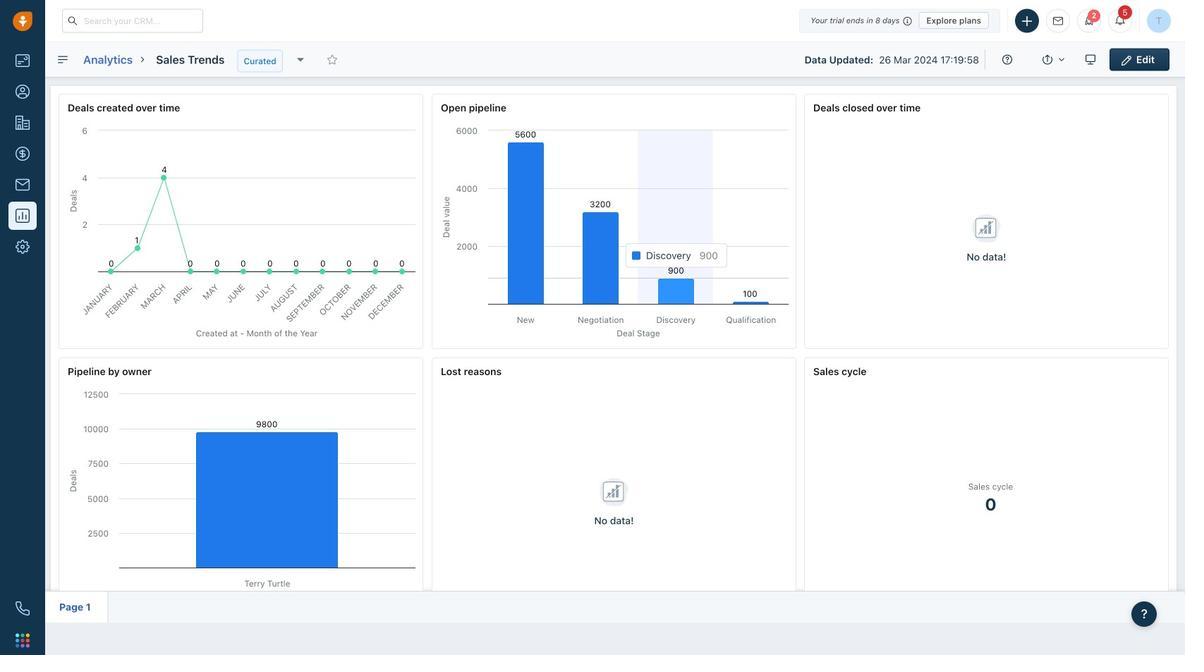 Task type: vqa. For each thing, say whether or not it's contained in the screenshot.
J image
no



Task type: describe. For each thing, give the bounding box(es) containing it.
freshworks switcher image
[[16, 634, 30, 648]]

phone image
[[16, 602, 30, 616]]

phone element
[[8, 595, 37, 623]]



Task type: locate. For each thing, give the bounding box(es) containing it.
send email image
[[1053, 16, 1063, 26]]

Search your CRM... text field
[[62, 9, 203, 33]]



